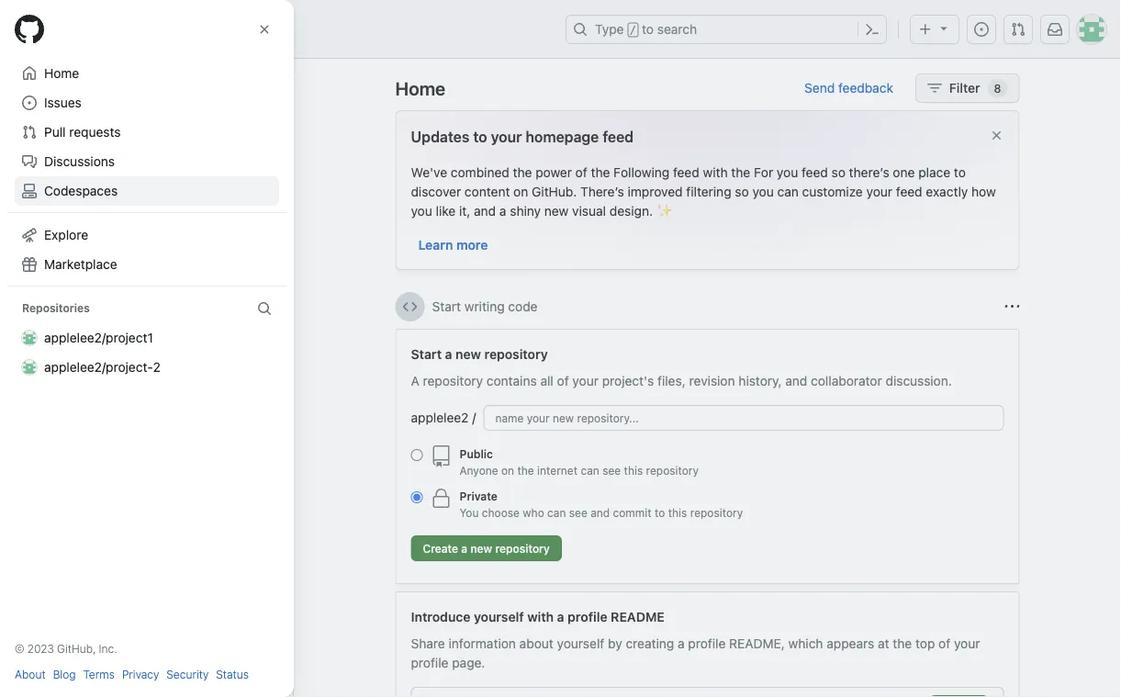 Task type: describe. For each thing, give the bounding box(es) containing it.
/ for project1
[[102, 182, 106, 197]]

a left readme
[[557, 609, 564, 624]]

repository down start a new repository
[[423, 373, 483, 388]]

repo image
[[430, 445, 452, 468]]

to inside when you take actions across github, we'll provide links to that activity here.
[[133, 309, 143, 321]]

contains
[[487, 373, 537, 388]]

which
[[789, 636, 823, 651]]

security
[[167, 668, 209, 681]]

filtering
[[686, 184, 732, 199]]

create
[[423, 542, 458, 555]]

codespaces link
[[15, 176, 279, 206]]

start for start a new repository
[[411, 346, 442, 361]]

a inside we've combined the power of the following feed with the for you feed so there's one place to discover content on github. there's improved filtering so you can customize your feed exactly how you like it, and a shiny new visual design. ✨
[[500, 203, 507, 218]]

new for start a new repository
[[456, 346, 481, 361]]

1 vertical spatial github,
[[57, 642, 96, 655]]

project1 image
[[22, 182, 37, 197]]

applelee2 for project-2
[[44, 208, 102, 224]]

issue opened image
[[975, 22, 989, 37]]

you down discover
[[411, 203, 432, 218]]

a
[[411, 373, 420, 388]]

blog
[[53, 668, 76, 681]]

issues
[[44, 95, 82, 110]]

feedback
[[839, 80, 894, 96]]

0 horizontal spatial activity
[[69, 250, 114, 265]]

2 vertical spatial profile
[[411, 655, 449, 670]]

of inside share information about yourself by creating a profile readme, which appears at the top of your profile page.
[[939, 636, 951, 651]]

when you take actions across github, we'll provide links to that activity here.
[[38, 292, 237, 321]]

learn
[[418, 237, 453, 252]]

applelee2 / project1
[[44, 182, 153, 197]]

discover
[[411, 184, 461, 199]]

share
[[411, 636, 445, 651]]

about blog terms privacy security status
[[15, 668, 249, 681]]

on inside we've combined the power of the following feed with the for you feed so there's one place to discover content on github. there's improved filtering so you can customize your feed exactly how you like it, and a shiny new visual design. ✨
[[514, 184, 528, 199]]

send feedback
[[805, 80, 894, 96]]

yourself inside share information about yourself by creating a profile readme, which appears at the top of your profile page.
[[557, 636, 605, 651]]

your inside create a new repository element
[[573, 373, 599, 388]]

recent
[[22, 250, 65, 265]]

updates to your homepage feed
[[411, 128, 634, 146]]

applelee2 / project-2
[[44, 208, 161, 224]]

information
[[449, 636, 516, 651]]

Repository name text field
[[483, 405, 1004, 431]]

we'll
[[38, 309, 61, 321]]

the left for
[[731, 164, 751, 180]]

we've combined the power of the following feed with the for you feed so there's one place to discover content on github. there's improved filtering so you can customize your feed exactly how you like it, and a shiny new visual design. ✨
[[411, 164, 996, 218]]

learn more link
[[418, 237, 488, 252]]

marketplace link
[[15, 250, 279, 279]]

when
[[38, 292, 68, 305]]

requests
[[69, 124, 121, 140]]

to up combined
[[473, 128, 487, 146]]

take
[[92, 292, 115, 305]]

/ inside create a new repository element
[[472, 410, 476, 425]]

/ for to search
[[630, 24, 636, 37]]

type
[[595, 22, 624, 37]]

command palette image
[[865, 22, 880, 37]]

codespaces
[[44, 183, 118, 198]]

your up combined
[[491, 128, 522, 146]]

design.
[[610, 203, 653, 218]]

git pull request image
[[1011, 22, 1026, 37]]

Find a repository… text field
[[22, 136, 271, 165]]

feed up filtering
[[673, 164, 700, 180]]

new inside we've combined the power of the following feed with the for you feed so there's one place to discover content on github. there's improved filtering so you can customize your feed exactly how you like it, and a shiny new visual design. ✨
[[545, 203, 569, 218]]

feed down the one
[[896, 184, 923, 199]]

close image
[[257, 22, 272, 37]]

Top Repositories search field
[[22, 136, 271, 165]]

introduce yourself with a profile readme element
[[395, 592, 1020, 697]]

8
[[994, 82, 1002, 95]]

1 horizontal spatial home
[[395, 77, 446, 99]]

project's
[[602, 373, 654, 388]]

0 vertical spatial so
[[832, 164, 846, 180]]

status link
[[216, 666, 249, 682]]

you inside when you take actions across github, we'll provide links to that activity here.
[[71, 292, 89, 305]]

introduce
[[411, 609, 471, 624]]

repositories list
[[15, 323, 279, 382]]

learn more
[[418, 237, 488, 252]]

by
[[608, 636, 622, 651]]

applelee2 for project1
[[44, 182, 102, 197]]

there's
[[581, 184, 624, 199]]

0 vertical spatial yourself
[[474, 609, 524, 624]]

shiny
[[510, 203, 541, 218]]

a inside button
[[461, 542, 468, 555]]

at
[[878, 636, 890, 651]]

send
[[805, 80, 835, 96]]

new for create a new repository
[[471, 542, 492, 555]]

✨
[[657, 203, 669, 218]]

see inside private you choose who can see and commit to this repository
[[569, 506, 588, 519]]

collaborator
[[811, 373, 882, 388]]

code
[[508, 299, 538, 314]]

terms link
[[83, 666, 115, 682]]

plus image
[[918, 22, 933, 37]]

visual
[[572, 203, 606, 218]]

create a new repository
[[423, 542, 550, 555]]

that
[[146, 309, 167, 321]]

public anyone on the internet can see this repository
[[460, 447, 699, 477]]

private
[[460, 490, 498, 502]]

public
[[460, 447, 493, 460]]

privacy
[[122, 668, 159, 681]]

filter image
[[928, 81, 942, 96]]

place
[[919, 164, 951, 180]]

and inside we've combined the power of the following feed with the for you feed so there's one place to discover content on github. there's improved filtering so you can customize your feed exactly how you like it, and a shiny new visual design. ✨
[[474, 203, 496, 218]]

pull requests
[[44, 124, 121, 140]]

project1
[[106, 182, 153, 197]]

discussions link
[[15, 147, 279, 176]]

about link
[[15, 666, 46, 682]]

following
[[614, 164, 670, 180]]

triangle down image
[[937, 21, 952, 35]]

applelee2/project1
[[44, 330, 153, 345]]

exactly
[[926, 184, 968, 199]]

open global navigation menu image
[[22, 22, 37, 37]]

for
[[754, 164, 773, 180]]

feed up following
[[603, 128, 634, 146]]

why am i seeing this? image
[[1005, 299, 1020, 314]]

page.
[[452, 655, 485, 670]]

lock image
[[430, 488, 452, 510]]

writing
[[465, 299, 505, 314]]

1 2 from the top
[[153, 208, 161, 224]]

repository up contains
[[484, 346, 548, 361]]

1 vertical spatial profile
[[688, 636, 726, 651]]

notifications image
[[1048, 22, 1063, 37]]

how
[[972, 184, 996, 199]]

discussions
[[44, 154, 115, 169]]

1 vertical spatial so
[[735, 184, 749, 199]]

internet
[[537, 464, 578, 477]]

filter
[[950, 80, 981, 96]]

pull
[[44, 124, 66, 140]]



Task type: vqa. For each thing, say whether or not it's contained in the screenshot.
Account element
no



Task type: locate. For each thing, give the bounding box(es) containing it.
and left commit
[[591, 506, 610, 519]]

this inside private you choose who can see and commit to this repository
[[668, 506, 687, 519]]

actions
[[118, 292, 155, 305]]

repositories
[[48, 108, 125, 123], [22, 302, 90, 315]]

0 vertical spatial activity
[[69, 250, 114, 265]]

0 vertical spatial this
[[624, 464, 643, 477]]

on up shiny
[[514, 184, 528, 199]]

files,
[[658, 373, 686, 388]]

about
[[15, 668, 46, 681]]

of for power
[[576, 164, 588, 180]]

to inside private you choose who can see and commit to this repository
[[655, 506, 665, 519]]

home up the "updates" in the left of the page
[[395, 77, 446, 99]]

/ down the applelee2 / project1
[[102, 208, 106, 224]]

start writing code
[[432, 299, 538, 314]]

can inside we've combined the power of the following feed with the for you feed so there's one place to discover content on github. there's improved filtering so you can customize your feed exactly how you like it, and a shiny new visual design. ✨
[[778, 184, 799, 199]]

1 vertical spatial applelee2
[[44, 208, 102, 224]]

1 vertical spatial start
[[411, 346, 442, 361]]

/ up 'public'
[[472, 410, 476, 425]]

0 horizontal spatial and
[[474, 203, 496, 218]]

project-
[[106, 208, 153, 224]]

github,
[[196, 292, 235, 305], [57, 642, 96, 655]]

project 2 image
[[22, 209, 37, 224]]

1 vertical spatial with
[[527, 609, 554, 624]]

your inside share information about yourself by creating a profile readme, which appears at the top of your profile page.
[[954, 636, 980, 651]]

0 horizontal spatial with
[[527, 609, 554, 624]]

can right who
[[548, 506, 566, 519]]

of right all
[[557, 373, 569, 388]]

recent activity
[[22, 250, 114, 265]]

1 horizontal spatial activity
[[170, 309, 208, 321]]

revision
[[689, 373, 735, 388]]

see up private you choose who can see and commit to this repository
[[603, 464, 621, 477]]

the
[[513, 164, 532, 180], [591, 164, 610, 180], [731, 164, 751, 180], [517, 464, 534, 477], [893, 636, 912, 651]]

/ up applelee2 / project-2
[[102, 182, 106, 197]]

so right filtering
[[735, 184, 749, 199]]

profile left readme,
[[688, 636, 726, 651]]

with up filtering
[[703, 164, 728, 180]]

blog link
[[53, 666, 76, 682]]

applelee2/project-2
[[44, 360, 161, 375]]

to up exactly
[[954, 164, 966, 180]]

1 vertical spatial this
[[668, 506, 687, 519]]

we've
[[411, 164, 447, 180]]

/
[[630, 24, 636, 37], [102, 182, 106, 197], [102, 208, 106, 224], [472, 410, 476, 425]]

see inside 'public anyone on the internet can see this repository'
[[603, 464, 621, 477]]

2 inside "repositories" list
[[153, 360, 161, 375]]

0 vertical spatial can
[[778, 184, 799, 199]]

security link
[[167, 666, 209, 682]]

repositories up pull requests
[[48, 108, 125, 123]]

2 vertical spatial of
[[939, 636, 951, 651]]

introduce yourself with a profile readme
[[411, 609, 665, 624]]

your inside we've combined the power of the following feed with the for you feed so there's one place to discover content on github. there's improved filtering so you can customize your feed exactly how you like it, and a shiny new visual design. ✨
[[867, 184, 893, 199]]

start right code icon
[[432, 299, 461, 314]]

appears
[[827, 636, 875, 651]]

/ inside type / to search
[[630, 24, 636, 37]]

your down there's
[[867, 184, 893, 199]]

repository inside button
[[495, 542, 550, 555]]

across
[[159, 292, 193, 305]]

and down content
[[474, 203, 496, 218]]

power
[[536, 164, 572, 180]]

0 vertical spatial 2
[[153, 208, 161, 224]]

and
[[474, 203, 496, 218], [786, 373, 808, 388], [591, 506, 610, 519]]

repository right commit
[[690, 506, 743, 519]]

a down start writing code
[[445, 346, 452, 361]]

the inside share information about yourself by creating a profile readme, which appears at the top of your profile page.
[[893, 636, 912, 651]]

combined
[[451, 164, 510, 180]]

1 vertical spatial of
[[557, 373, 569, 388]]

/ for project-2
[[102, 208, 106, 224]]

1 horizontal spatial can
[[581, 464, 600, 477]]

creating
[[626, 636, 674, 651]]

the left power
[[513, 164, 532, 180]]

your right all
[[573, 373, 599, 388]]

all
[[540, 373, 554, 388]]

homepage
[[526, 128, 599, 146]]

start inside create a new repository element
[[411, 346, 442, 361]]

can inside private you choose who can see and commit to this repository
[[548, 506, 566, 519]]

a left shiny
[[500, 203, 507, 218]]

and right history,
[[786, 373, 808, 388]]

start for start writing code
[[432, 299, 461, 314]]

applelee2 down discussions
[[44, 182, 102, 197]]

0 horizontal spatial this
[[624, 464, 643, 477]]

with inside introduce yourself with a profile readme element
[[527, 609, 554, 624]]

content
[[465, 184, 510, 199]]

1 vertical spatial new
[[456, 346, 481, 361]]

of for all
[[557, 373, 569, 388]]

0 horizontal spatial home
[[44, 66, 79, 81]]

see right who
[[569, 506, 588, 519]]

2 vertical spatial can
[[548, 506, 566, 519]]

customize
[[802, 184, 863, 199]]

the up there's
[[591, 164, 610, 180]]

2 2 from the top
[[153, 360, 161, 375]]

new down github.
[[545, 203, 569, 218]]

share information about yourself by creating a profile readme, which appears at the top of your profile page.
[[411, 636, 980, 670]]

1 horizontal spatial github,
[[196, 292, 235, 305]]

x image
[[990, 128, 1004, 143]]

/ right type
[[630, 24, 636, 37]]

1 horizontal spatial this
[[668, 506, 687, 519]]

terms
[[83, 668, 115, 681]]

marketplace
[[44, 257, 117, 272]]

repository inside 'public anyone on the internet can see this repository'
[[646, 464, 699, 477]]

new inside button
[[471, 542, 492, 555]]

type / to search
[[595, 22, 697, 37]]

of inside create a new repository element
[[557, 373, 569, 388]]

0 horizontal spatial can
[[548, 506, 566, 519]]

your right top
[[954, 636, 980, 651]]

this
[[624, 464, 643, 477], [668, 506, 687, 519]]

of inside we've combined the power of the following feed with the for you feed so there's one place to discover content on github. there's improved filtering so you can customize your feed exactly how you like it, and a shiny new visual design. ✨
[[576, 164, 588, 180]]

applelee2 up explore
[[44, 208, 102, 224]]

0 vertical spatial github,
[[196, 292, 235, 305]]

choose
[[482, 506, 520, 519]]

2 horizontal spatial and
[[786, 373, 808, 388]]

2 horizontal spatial can
[[778, 184, 799, 199]]

None radio
[[411, 449, 423, 461]]

github, up 'blog'
[[57, 642, 96, 655]]

0 vertical spatial with
[[703, 164, 728, 180]]

applelee2 /
[[411, 410, 476, 425]]

improved
[[628, 184, 683, 199]]

with inside we've combined the power of the following feed with the for you feed so there's one place to discover content on github. there's improved filtering so you can customize your feed exactly how you like it, and a shiny new visual design. ✨
[[703, 164, 728, 180]]

start
[[432, 299, 461, 314], [411, 346, 442, 361]]

this inside 'public anyone on the internet can see this repository'
[[624, 464, 643, 477]]

so
[[832, 164, 846, 180], [735, 184, 749, 199]]

more
[[456, 237, 488, 252]]

top repositories
[[22, 108, 125, 123]]

1 vertical spatial activity
[[170, 309, 208, 321]]

new down writing
[[456, 346, 481, 361]]

none radio inside create a new repository element
[[411, 491, 423, 503]]

you down for
[[753, 184, 774, 199]]

2 vertical spatial new
[[471, 542, 492, 555]]

0 horizontal spatial of
[[557, 373, 569, 388]]

yourself left by
[[557, 636, 605, 651]]

history,
[[739, 373, 782, 388]]

your
[[491, 128, 522, 146], [867, 184, 893, 199], [573, 373, 599, 388], [954, 636, 980, 651]]

provide
[[64, 309, 103, 321]]

0 vertical spatial new
[[545, 203, 569, 218]]

1 horizontal spatial see
[[603, 464, 621, 477]]

see
[[603, 464, 621, 477], [569, 506, 588, 519]]

1 horizontal spatial profile
[[568, 609, 608, 624]]

status
[[216, 668, 249, 681]]

0 vertical spatial repositories
[[48, 108, 125, 123]]

home
[[44, 66, 79, 81], [395, 77, 446, 99]]

so up customize
[[832, 164, 846, 180]]

this right commit
[[668, 506, 687, 519]]

1 vertical spatial can
[[581, 464, 600, 477]]

0 horizontal spatial yourself
[[474, 609, 524, 624]]

1 horizontal spatial of
[[576, 164, 588, 180]]

activity down explore
[[69, 250, 114, 265]]

to left the search
[[642, 22, 654, 37]]

0 horizontal spatial github,
[[57, 642, 96, 655]]

you right for
[[777, 164, 798, 180]]

1 vertical spatial repositories
[[22, 302, 90, 315]]

repositories left take
[[22, 302, 90, 315]]

profile left readme
[[568, 609, 608, 624]]

home link
[[15, 59, 279, 88]]

1 vertical spatial and
[[786, 373, 808, 388]]

top
[[916, 636, 935, 651]]

can right the internet
[[581, 464, 600, 477]]

0 horizontal spatial see
[[569, 506, 588, 519]]

to down actions
[[133, 309, 143, 321]]

of
[[576, 164, 588, 180], [557, 373, 569, 388], [939, 636, 951, 651]]

of right top
[[939, 636, 951, 651]]

0 vertical spatial and
[[474, 203, 496, 218]]

0 vertical spatial profile
[[568, 609, 608, 624]]

new
[[545, 203, 569, 218], [456, 346, 481, 361], [471, 542, 492, 555]]

create a new repository element
[[411, 344, 1004, 569]]

updates
[[411, 128, 470, 146]]

1 vertical spatial 2
[[153, 360, 161, 375]]

who
[[523, 506, 544, 519]]

discussion.
[[886, 373, 952, 388]]

home up the 'issues' at top left
[[44, 66, 79, 81]]

list
[[96, 15, 555, 44]]

code image
[[403, 299, 417, 314]]

repository inside private you choose who can see and commit to this repository
[[690, 506, 743, 519]]

a repository contains all of your project's files, revision history, and collaborator discussion.
[[411, 373, 952, 388]]

you up provide
[[71, 292, 89, 305]]

2 down applelee2/project1 link
[[153, 360, 161, 375]]

activity
[[69, 250, 114, 265], [170, 309, 208, 321]]

0 vertical spatial on
[[514, 184, 528, 199]]

to right commit
[[655, 506, 665, 519]]

about
[[520, 636, 554, 651]]

activity down across
[[170, 309, 208, 321]]

and inside private you choose who can see and commit to this repository
[[591, 506, 610, 519]]

this up commit
[[624, 464, 643, 477]]

readme,
[[729, 636, 785, 651]]

2 horizontal spatial of
[[939, 636, 951, 651]]

0 horizontal spatial profile
[[411, 655, 449, 670]]

activity inside when you take actions across github, we'll provide links to that activity here.
[[170, 309, 208, 321]]

the inside 'public anyone on the internet can see this repository'
[[517, 464, 534, 477]]

2 horizontal spatial profile
[[688, 636, 726, 651]]

2 down codespaces link
[[153, 208, 161, 224]]

1 horizontal spatial so
[[832, 164, 846, 180]]

the left the internet
[[517, 464, 534, 477]]

1 vertical spatial on
[[501, 464, 514, 477]]

0 vertical spatial applelee2
[[44, 182, 102, 197]]

on right the anyone
[[501, 464, 514, 477]]

feed up customize
[[802, 164, 828, 180]]

you
[[460, 506, 479, 519]]

applelee2 inside create a new repository element
[[411, 410, 469, 425]]

github, up here.
[[196, 292, 235, 305]]

start a new repository
[[411, 346, 548, 361]]

send feedback link
[[805, 79, 894, 98]]

pull requests link
[[15, 118, 279, 147]]

dialog
[[0, 0, 294, 697]]

home inside dialog
[[44, 66, 79, 81]]

1 vertical spatial see
[[569, 506, 588, 519]]

0 vertical spatial of
[[576, 164, 588, 180]]

private you choose who can see and commit to this repository
[[460, 490, 743, 519]]

1 horizontal spatial yourself
[[557, 636, 605, 651]]

it,
[[459, 203, 471, 218]]

start up a
[[411, 346, 442, 361]]

you
[[777, 164, 798, 180], [753, 184, 774, 199], [411, 203, 432, 218], [71, 292, 89, 305]]

©
[[15, 642, 24, 655]]

applelee2/project1 link
[[15, 323, 279, 353]]

0 vertical spatial start
[[432, 299, 461, 314]]

explore link
[[15, 220, 279, 250]]

1 horizontal spatial and
[[591, 506, 610, 519]]

can left customize
[[778, 184, 799, 199]]

applelee2/project-2 link
[[15, 353, 279, 382]]

like
[[436, 203, 456, 218]]

a inside share information about yourself by creating a profile readme, which appears at the top of your profile page.
[[678, 636, 685, 651]]

on
[[514, 184, 528, 199], [501, 464, 514, 477]]

dialog containing home
[[0, 0, 294, 697]]

yourself up information
[[474, 609, 524, 624]]

with up about
[[527, 609, 554, 624]]

here.
[[211, 309, 237, 321]]

2 vertical spatial and
[[591, 506, 610, 519]]

github, inside when you take actions across github, we'll provide links to that activity here.
[[196, 292, 235, 305]]

none radio inside create a new repository element
[[411, 449, 423, 461]]

a right creating
[[678, 636, 685, 651]]

0 vertical spatial see
[[603, 464, 621, 477]]

0 horizontal spatial so
[[735, 184, 749, 199]]

of right power
[[576, 164, 588, 180]]

repository up commit
[[646, 464, 699, 477]]

with
[[703, 164, 728, 180], [527, 609, 554, 624]]

can inside 'public anyone on the internet can see this repository'
[[581, 464, 600, 477]]

new down you in the bottom of the page
[[471, 542, 492, 555]]

profile down share
[[411, 655, 449, 670]]

the right at
[[893, 636, 912, 651]]

inc.
[[99, 642, 117, 655]]

to inside we've combined the power of the following feed with the for you feed so there's one place to discover content on github. there's improved filtering so you can customize your feed exactly how you like it, and a shiny new visual design. ✨
[[954, 164, 966, 180]]

2023
[[27, 642, 54, 655]]

privacy link
[[122, 666, 159, 682]]

None radio
[[411, 491, 423, 503]]

create a new repository button
[[411, 535, 562, 561]]

profile
[[568, 609, 608, 624], [688, 636, 726, 651], [411, 655, 449, 670]]

on inside 'public anyone on the internet can see this repository'
[[501, 464, 514, 477]]

2 vertical spatial applelee2
[[411, 410, 469, 425]]

repository down who
[[495, 542, 550, 555]]

a right create
[[461, 542, 468, 555]]

1 horizontal spatial with
[[703, 164, 728, 180]]

explore
[[44, 227, 88, 242]]

applelee2 up repo image
[[411, 410, 469, 425]]

1 vertical spatial yourself
[[557, 636, 605, 651]]



